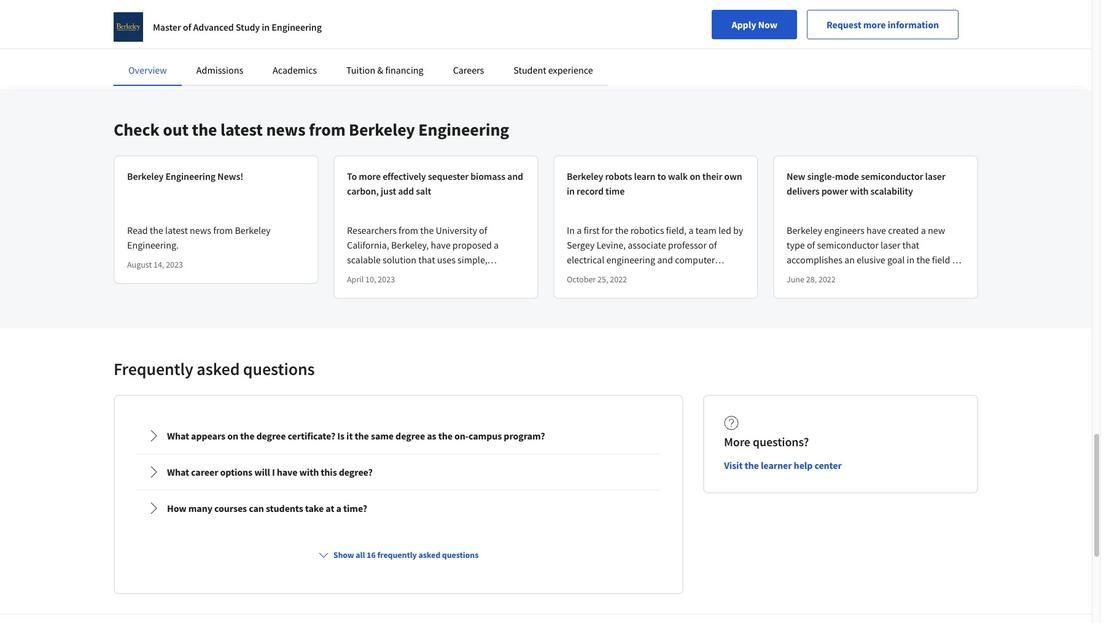 Task type: locate. For each thing, give the bounding box(es) containing it.
16
[[367, 550, 376, 561]]

1 horizontal spatial laser
[[926, 170, 946, 183]]

berkeley inside berkeley robots learn to walk on their own in record time
[[567, 170, 603, 183]]

berkeley inside read the latest news from berkeley engineering.
[[235, 224, 271, 237]]

berkeley down check
[[127, 170, 164, 183]]

semiconductor up an in the top right of the page
[[817, 239, 879, 252]]

questions?
[[753, 435, 809, 450]]

1 vertical spatial walk
[[567, 283, 586, 296]]

1 vertical spatial on
[[227, 430, 238, 443]]

news down 'berkeley engineering news!'
[[190, 224, 211, 237]]

0 horizontal spatial on
[[227, 430, 238, 443]]

0 vertical spatial have
[[867, 224, 887, 237]]

same
[[371, 430, 394, 443]]

i
[[272, 467, 275, 479]]

to up safely
[[452, 269, 461, 281]]

1 horizontal spatial that
[[903, 239, 920, 252]]

1 2022 from the left
[[610, 274, 627, 285]]

1 horizontal spatial degree
[[396, 430, 425, 443]]

0 horizontal spatial it
[[347, 430, 353, 443]]

record
[[577, 185, 604, 197]]

more inside to more effectively sequester biomass and carbon, just add salt
[[359, 170, 381, 183]]

0 horizontal spatial more
[[359, 170, 381, 183]]

sciences,
[[567, 269, 604, 281]]

for
[[602, 224, 613, 237], [510, 283, 522, 296]]

what left career
[[167, 467, 189, 479]]

0 horizontal spatial questions
[[243, 358, 315, 381]]

have left created
[[867, 224, 887, 237]]

to inside in a first for the robotics field, a team led by sergey levine, associate professor of electrical engineering and computer sciences, demonstrated a robot learning to walk without prior training from models and simulations in just 20 minutes.
[[733, 269, 742, 281]]

from
[[309, 119, 346, 141], [213, 224, 233, 237], [399, 224, 418, 237], [347, 283, 367, 296], [678, 283, 698, 296]]

more
[[724, 435, 751, 450]]

a right at
[[336, 503, 341, 515]]

0 horizontal spatial for
[[510, 283, 522, 296]]

0 vertical spatial what
[[167, 430, 189, 443]]

1 horizontal spatial questions
[[442, 550, 479, 561]]

1 vertical spatial asked
[[419, 550, 441, 561]]

add
[[398, 185, 414, 197]]

thousands
[[347, 298, 390, 310]]

more inside button
[[864, 18, 886, 31]]

laser up "new"
[[926, 170, 946, 183]]

0 vertical spatial with
[[850, 185, 869, 197]]

0 horizontal spatial news
[[190, 224, 211, 237]]

career
[[191, 467, 218, 479]]

2 what from the top
[[167, 467, 189, 479]]

2 horizontal spatial have
[[867, 224, 887, 237]]

1 horizontal spatial on
[[690, 170, 701, 183]]

the inside researchers from the university of california, berkeley, have proposed a scalable solution that uses simple, inexpensive technologies to remove carbon from our atmosphere and safely store it for thousands of years.
[[420, 224, 434, 237]]

safely
[[454, 283, 478, 296]]

0 horizontal spatial just
[[381, 185, 396, 197]]

just inside to more effectively sequester biomass and carbon, just add salt
[[381, 185, 396, 197]]

many
[[188, 503, 213, 515]]

2 horizontal spatial engineering
[[419, 119, 509, 141]]

on inside berkeley robots learn to walk on their own in record time
[[690, 170, 701, 183]]

berkeley up record on the top right
[[567, 170, 603, 183]]

what for what appears on the degree certificate? is it the same degree as the on-campus program?
[[167, 430, 189, 443]]

accomplishes
[[787, 254, 843, 266]]

the up while
[[816, 269, 830, 281]]

walk down sciences,
[[567, 283, 586, 296]]

show
[[333, 550, 354, 561]]

tuition & financing link
[[346, 64, 424, 76]]

0 horizontal spatial 2023
[[166, 260, 183, 271]]

0 vertical spatial mode
[[835, 170, 859, 183]]

more right request
[[864, 18, 886, 31]]

2022 for ability
[[819, 274, 836, 285]]

on right appears
[[227, 430, 238, 443]]

1 vertical spatial news
[[190, 224, 211, 237]]

1 horizontal spatial have
[[431, 239, 451, 252]]

engineering
[[607, 254, 656, 266]]

1 vertical spatial 2023
[[378, 274, 395, 285]]

1 horizontal spatial walk
[[668, 170, 688, 183]]

robot
[[673, 269, 695, 281]]

and right size
[[827, 298, 843, 310]]

0 vertical spatial asked
[[197, 358, 240, 381]]

for inside in a first for the robotics field, a team led by sergey levine, associate professor of electrical engineering and computer sciences, demonstrated a robot learning to walk without prior training from models and simulations in just 20 minutes.
[[602, 224, 613, 237]]

of
[[183, 21, 191, 33], [479, 224, 487, 237], [709, 239, 717, 252], [807, 239, 815, 252], [952, 254, 961, 266], [950, 269, 958, 281], [392, 298, 401, 310]]

more up carbon,
[[359, 170, 381, 183]]

in
[[262, 21, 270, 33], [567, 185, 575, 197], [907, 254, 915, 266], [635, 298, 642, 310], [800, 298, 808, 310]]

a right emit
[[891, 269, 896, 281]]

0 vertical spatial ability
[[832, 269, 857, 281]]

it inside researchers from the university of california, berkeley, have proposed a scalable solution that uses simple, inexpensive technologies to remove carbon from our atmosphere and safely store it for thousands of years.
[[502, 283, 508, 296]]

2023 right 10,
[[378, 274, 395, 285]]

it inside what appears on the degree certificate? is it the same degree as the on-campus program? dropdown button
[[347, 430, 353, 443]]

1 vertical spatial latest
[[165, 224, 188, 237]]

to
[[658, 170, 666, 183], [452, 269, 461, 281], [733, 269, 742, 281], [859, 269, 868, 281], [926, 283, 935, 296]]

visit
[[724, 460, 743, 472]]

frequently
[[377, 550, 417, 561]]

on inside dropdown button
[[227, 430, 238, 443]]

in left record on the top right
[[567, 185, 575, 197]]

engineering left news!
[[165, 170, 216, 183]]

1 vertical spatial mode
[[924, 269, 948, 281]]

0 vertical spatial more
[[864, 18, 886, 31]]

that up technologies
[[418, 254, 435, 266]]

1 horizontal spatial it
[[502, 283, 508, 296]]

degree left as
[[396, 430, 425, 443]]

more for to
[[359, 170, 381, 183]]

from inside in a first for the robotics field, a team led by sergey levine, associate professor of electrical engineering and computer sciences, demonstrated a robot learning to walk without prior training from models and simulations in just 20 minutes.
[[678, 283, 698, 296]]

1 vertical spatial just
[[644, 298, 659, 310]]

in inside berkeley robots learn to walk on their own in record time
[[567, 185, 575, 197]]

degree up what career options will i have with this degree?
[[256, 430, 286, 443]]

1 horizontal spatial 2022
[[819, 274, 836, 285]]

have up uses
[[431, 239, 451, 252]]

degree
[[256, 430, 286, 443], [396, 430, 425, 443]]

ability down the single
[[899, 283, 924, 296]]

1 horizontal spatial with
[[850, 185, 869, 197]]

0 horizontal spatial 2022
[[610, 274, 627, 285]]

1 horizontal spatial engineering
[[272, 21, 322, 33]]

what left appears
[[167, 430, 189, 443]]

sergey
[[567, 239, 595, 252]]

0 vertical spatial laser
[[926, 170, 946, 183]]

scale
[[937, 283, 958, 296]]

1 degree from the left
[[256, 430, 286, 443]]

june 28, 2022
[[787, 274, 836, 285]]

to right the 'learning'
[[733, 269, 742, 281]]

laser up goal
[[881, 239, 901, 252]]

april 10, 2023
[[347, 274, 395, 285]]

1 vertical spatial have
[[431, 239, 451, 252]]

berkeley for berkeley engineers have created a new type of semiconductor laser that accomplishes an elusive goal in the field of optics: the ability to emit a single mode of light while maintaining the ability to scale up in size and power.
[[787, 224, 823, 237]]

the right the visit
[[745, 460, 759, 472]]

electrical
[[567, 254, 605, 266]]

1 vertical spatial semiconductor
[[817, 239, 879, 252]]

team
[[696, 224, 717, 237]]

berkeley for berkeley engineering news!
[[127, 170, 164, 183]]

news down academics
[[266, 119, 306, 141]]

time?
[[343, 503, 367, 515]]

overview link
[[128, 64, 167, 76]]

have inside researchers from the university of california, berkeley, have proposed a scalable solution that uses simple, inexpensive technologies to remove carbon from our atmosphere and safely store it for thousands of years.
[[431, 239, 451, 252]]

that down created
[[903, 239, 920, 252]]

laser inside new single-mode semiconductor laser delivers power with scalability
[[926, 170, 946, 183]]

2 vertical spatial have
[[277, 467, 298, 479]]

0 vertical spatial 2023
[[166, 260, 183, 271]]

0 horizontal spatial laser
[[881, 239, 901, 252]]

questions
[[243, 358, 315, 381], [442, 550, 479, 561]]

1 vertical spatial that
[[418, 254, 435, 266]]

emit
[[870, 269, 889, 281]]

on left their
[[690, 170, 701, 183]]

the left the same
[[355, 430, 369, 443]]

the up berkeley, on the left
[[420, 224, 434, 237]]

0 vertical spatial on
[[690, 170, 701, 183]]

1 vertical spatial engineering
[[419, 119, 509, 141]]

the up options
[[240, 430, 255, 443]]

0 vertical spatial it
[[502, 283, 508, 296]]

engineering up academics link
[[272, 21, 322, 33]]

what
[[167, 430, 189, 443], [167, 467, 189, 479]]

0 vertical spatial semiconductor
[[861, 170, 924, 183]]

mode inside new single-mode semiconductor laser delivers power with scalability
[[835, 170, 859, 183]]

and left safely
[[436, 283, 452, 296]]

appears
[[191, 430, 225, 443]]

0 vertical spatial for
[[602, 224, 613, 237]]

june
[[787, 274, 805, 285]]

asked
[[197, 358, 240, 381], [419, 550, 441, 561]]

new
[[928, 224, 946, 237]]

0 horizontal spatial with
[[299, 467, 319, 479]]

that
[[903, 239, 920, 252], [418, 254, 435, 266]]

2023 right "14,"
[[166, 260, 183, 271]]

0 vertical spatial walk
[[668, 170, 688, 183]]

check
[[114, 119, 160, 141]]

1 vertical spatial it
[[347, 430, 353, 443]]

1 vertical spatial more
[[359, 170, 381, 183]]

0 horizontal spatial degree
[[256, 430, 286, 443]]

with left this
[[299, 467, 319, 479]]

questions inside dropdown button
[[442, 550, 479, 561]]

1 vertical spatial with
[[299, 467, 319, 479]]

and
[[507, 170, 523, 183], [657, 254, 673, 266], [436, 283, 452, 296], [567, 298, 583, 310], [827, 298, 843, 310]]

1 horizontal spatial mode
[[924, 269, 948, 281]]

1 vertical spatial laser
[[881, 239, 901, 252]]

1 horizontal spatial just
[[644, 298, 659, 310]]

and right the "biomass"
[[507, 170, 523, 183]]

berkeley down news!
[[235, 224, 271, 237]]

what inside dropdown button
[[167, 467, 189, 479]]

latest up engineering.
[[165, 224, 188, 237]]

academics
[[273, 64, 317, 76]]

and down "associate"
[[657, 254, 673, 266]]

berkeley inside berkeley engineers have created a new type of semiconductor laser that accomplishes an elusive goal in the field of optics: the ability to emit a single mode of light while maintaining the ability to scale up in size and power.
[[787, 224, 823, 237]]

2023
[[166, 260, 183, 271], [378, 274, 395, 285]]

ability down an in the top right of the page
[[832, 269, 857, 281]]

admissions
[[196, 64, 243, 76]]

from inside read the latest news from berkeley engineering.
[[213, 224, 233, 237]]

walk right learn
[[668, 170, 688, 183]]

study
[[236, 21, 260, 33]]

2 2022 from the left
[[819, 274, 836, 285]]

1 horizontal spatial latest
[[221, 119, 263, 141]]

uc berkeley college of engineering logo image
[[114, 12, 143, 42]]

to inside researchers from the university of california, berkeley, have proposed a scalable solution that uses simple, inexpensive technologies to remove carbon from our atmosphere and safely store it for thousands of years.
[[452, 269, 461, 281]]

demonstrated
[[606, 269, 664, 281]]

have right i on the bottom of page
[[277, 467, 298, 479]]

options
[[220, 467, 253, 479]]

just left 20
[[644, 298, 659, 310]]

1 vertical spatial what
[[167, 467, 189, 479]]

on
[[690, 170, 701, 183], [227, 430, 238, 443]]

1 vertical spatial questions
[[442, 550, 479, 561]]

with right power at top right
[[850, 185, 869, 197]]

that inside researchers from the university of california, berkeley, have proposed a scalable solution that uses simple, inexpensive technologies to remove carbon from our atmosphere and safely store it for thousands of years.
[[418, 254, 435, 266]]

it right is
[[347, 430, 353, 443]]

what inside dropdown button
[[167, 430, 189, 443]]

1 vertical spatial ability
[[899, 283, 924, 296]]

the right as
[[438, 430, 453, 443]]

show all 16 frequently asked questions button
[[314, 545, 484, 567]]

0 vertical spatial that
[[903, 239, 920, 252]]

2022 right 25,
[[610, 274, 627, 285]]

0 horizontal spatial that
[[418, 254, 435, 266]]

in right up
[[800, 298, 808, 310]]

scalable
[[347, 254, 381, 266]]

prior
[[622, 283, 642, 296]]

to right learn
[[658, 170, 666, 183]]

of down 'team'
[[709, 239, 717, 252]]

1 vertical spatial for
[[510, 283, 522, 296]]

latest up news!
[[221, 119, 263, 141]]

a right proposed in the left top of the page
[[494, 239, 499, 252]]

1 horizontal spatial asked
[[419, 550, 441, 561]]

just left add in the top of the page
[[381, 185, 396, 197]]

light
[[787, 283, 806, 296]]

0 horizontal spatial mode
[[835, 170, 859, 183]]

the inside visit the learner help center link
[[745, 460, 759, 472]]

created
[[888, 224, 919, 237]]

laser
[[926, 170, 946, 183], [881, 239, 901, 252]]

semiconductor up scalability
[[861, 170, 924, 183]]

power
[[822, 185, 848, 197]]

solution
[[383, 254, 417, 266]]

1 what from the top
[[167, 430, 189, 443]]

2022 for demonstrated
[[610, 274, 627, 285]]

0 horizontal spatial have
[[277, 467, 298, 479]]

inexpensive
[[347, 269, 396, 281]]

mode down field
[[924, 269, 948, 281]]

news!
[[218, 170, 243, 183]]

to left emit
[[859, 269, 868, 281]]

the up levine, at right
[[615, 224, 629, 237]]

minutes.
[[673, 298, 709, 310]]

the up engineering.
[[150, 224, 163, 237]]

1 horizontal spatial news
[[266, 119, 306, 141]]

for down carbon
[[510, 283, 522, 296]]

walk
[[668, 170, 688, 183], [567, 283, 586, 296]]

have
[[867, 224, 887, 237], [431, 239, 451, 252], [277, 467, 298, 479]]

2022 right 28,
[[819, 274, 836, 285]]

1 horizontal spatial more
[[864, 18, 886, 31]]

0 horizontal spatial walk
[[567, 283, 586, 296]]

semiconductor inside berkeley engineers have created a new type of semiconductor laser that accomplishes an elusive goal in the field of optics: the ability to emit a single mode of light while maintaining the ability to scale up in size and power.
[[817, 239, 879, 252]]

in down prior
[[635, 298, 642, 310]]

0 horizontal spatial latest
[[165, 224, 188, 237]]

berkeley up type
[[787, 224, 823, 237]]

berkeley robots learn to walk on their own in record time
[[567, 170, 743, 197]]

latest inside read the latest news from berkeley engineering.
[[165, 224, 188, 237]]

mode up power at top right
[[835, 170, 859, 183]]

news inside read the latest news from berkeley engineering.
[[190, 224, 211, 237]]

now
[[758, 18, 778, 31]]

frequently
[[114, 358, 193, 381]]

1 horizontal spatial 2023
[[378, 274, 395, 285]]

of up the accomplishes
[[807, 239, 815, 252]]

it right store
[[502, 283, 508, 296]]

10,
[[366, 274, 376, 285]]

1 horizontal spatial for
[[602, 224, 613, 237]]

field
[[932, 254, 951, 266]]

for up levine, at right
[[602, 224, 613, 237]]

visit the learner help center
[[724, 460, 842, 472]]

to inside berkeley robots learn to walk on their own in record time
[[658, 170, 666, 183]]

to left scale on the top right of the page
[[926, 283, 935, 296]]

engineering up "sequester" at the left top of page
[[419, 119, 509, 141]]

researchers from the university of california, berkeley, have proposed a scalable solution that uses simple, inexpensive technologies to remove carbon from our atmosphere and safely store it for thousands of years.
[[347, 224, 525, 310]]

carbon
[[496, 269, 525, 281]]

0 vertical spatial just
[[381, 185, 396, 197]]

2 vertical spatial engineering
[[165, 170, 216, 183]]

a
[[577, 224, 582, 237], [689, 224, 694, 237], [921, 224, 926, 237], [494, 239, 499, 252], [666, 269, 671, 281], [891, 269, 896, 281], [336, 503, 341, 515]]

berkeley for berkeley robots learn to walk on their own in record time
[[567, 170, 603, 183]]

out
[[163, 119, 189, 141]]



Task type: describe. For each thing, give the bounding box(es) containing it.
what appears on the degree certificate? is it the same degree as the on-campus program?
[[167, 430, 545, 443]]

what career options will i have with this degree? button
[[138, 455, 660, 490]]

learner
[[761, 460, 792, 472]]

up
[[787, 298, 798, 310]]

engineering.
[[127, 239, 179, 252]]

a left "new"
[[921, 224, 926, 237]]

learn
[[634, 170, 656, 183]]

information
[[888, 18, 939, 31]]

walk inside in a first for the robotics field, a team led by sergey levine, associate professor of electrical engineering and computer sciences, demonstrated a robot learning to walk without prior training from models and simulations in just 20 minutes.
[[567, 283, 586, 296]]

proposed
[[453, 239, 492, 252]]

in right goal
[[907, 254, 915, 266]]

in a first for the robotics field, a team led by sergey levine, associate professor of electrical engineering and computer sciences, demonstrated a robot learning to walk without prior training from models and simulations in just 20 minutes.
[[567, 224, 744, 310]]

0 horizontal spatial ability
[[832, 269, 857, 281]]

degree?
[[339, 467, 373, 479]]

on-
[[455, 430, 469, 443]]

here!
[[766, 19, 786, 30]]

just inside in a first for the robotics field, a team led by sergey levine, associate professor of electrical engineering and computer sciences, demonstrated a robot learning to walk without prior training from models and simulations in just 20 minutes.
[[644, 298, 659, 310]]

without
[[588, 283, 620, 296]]

the down emit
[[883, 283, 897, 296]]

request more information button
[[807, 10, 959, 39]]

more for request
[[864, 18, 886, 31]]

engineers
[[825, 224, 865, 237]]

in inside in a first for the robotics field, a team led by sergey levine, associate professor of electrical engineering and computer sciences, demonstrated a robot learning to walk without prior training from models and simulations in just 20 minutes.
[[635, 298, 642, 310]]

master
[[153, 21, 181, 33]]

of right field
[[952, 254, 961, 266]]

28,
[[806, 274, 817, 285]]

&
[[377, 64, 383, 76]]

uses
[[437, 254, 456, 266]]

carbon,
[[347, 185, 379, 197]]

semiconductor inside new single-mode semiconductor laser delivers power with scalability
[[861, 170, 924, 183]]

robotics
[[631, 224, 664, 237]]

salt
[[416, 185, 431, 197]]

apply now
[[732, 18, 778, 31]]

a right field,
[[689, 224, 694, 237]]

apply
[[732, 18, 756, 31]]

of inside in a first for the robotics field, a team led by sergey levine, associate professor of electrical engineering and computer sciences, demonstrated a robot learning to walk without prior training from models and simulations in just 20 minutes.
[[709, 239, 717, 252]]

0 vertical spatial latest
[[221, 119, 263, 141]]

20
[[661, 298, 671, 310]]

for inside researchers from the university of california, berkeley, have proposed a scalable solution that uses simple, inexpensive technologies to remove carbon from our atmosphere and safely store it for thousands of years.
[[510, 283, 522, 296]]

own
[[724, 170, 743, 183]]

overview
[[128, 64, 167, 76]]

the left field
[[917, 254, 930, 266]]

professor
[[668, 239, 707, 252]]

request more information
[[827, 18, 939, 31]]

in right the study
[[262, 21, 270, 33]]

and down october
[[567, 298, 583, 310]]

certificate?
[[288, 430, 336, 443]]

a inside dropdown button
[[336, 503, 341, 515]]

a right in
[[577, 224, 582, 237]]

mode inside berkeley engineers have created a new type of semiconductor laser that accomplishes an elusive goal in the field of optics: the ability to emit a single mode of light while maintaining the ability to scale up in size and power.
[[924, 269, 948, 281]]

0 horizontal spatial asked
[[197, 358, 240, 381]]

robots
[[605, 170, 632, 183]]

october
[[567, 274, 596, 285]]

type
[[787, 239, 805, 252]]

center
[[815, 460, 842, 472]]

simple,
[[458, 254, 488, 266]]

biomass
[[471, 170, 506, 183]]

a left the robot at the right of the page
[[666, 269, 671, 281]]

tuition
[[346, 64, 376, 76]]

0 vertical spatial news
[[266, 119, 306, 141]]

power.
[[845, 298, 873, 310]]

training
[[644, 283, 676, 296]]

have inside berkeley engineers have created a new type of semiconductor laser that accomplishes an elusive goal in the field of optics: the ability to emit a single mode of light while maintaining the ability to scale up in size and power.
[[867, 224, 887, 237]]

models
[[700, 283, 730, 296]]

associate
[[628, 239, 666, 252]]

with inside dropdown button
[[299, 467, 319, 479]]

and inside researchers from the university of california, berkeley, have proposed a scalable solution that uses simple, inexpensive technologies to remove carbon from our atmosphere and safely store it for thousands of years.
[[436, 283, 452, 296]]

how
[[167, 503, 187, 515]]

register
[[734, 19, 764, 30]]

asked inside dropdown button
[[419, 550, 441, 561]]

size
[[809, 298, 825, 310]]

maintaining
[[832, 283, 881, 296]]

program?
[[504, 430, 545, 443]]

august 14, 2023
[[127, 260, 183, 271]]

levine,
[[597, 239, 626, 252]]

check out the latest news from berkeley engineering
[[114, 119, 509, 141]]

walk inside berkeley robots learn to walk on their own in record time
[[668, 170, 688, 183]]

august
[[127, 260, 152, 271]]

2023 for berkeley,
[[378, 274, 395, 285]]

remove
[[463, 269, 494, 281]]

of right master
[[183, 21, 191, 33]]

is
[[337, 430, 345, 443]]

sequester
[[428, 170, 469, 183]]

collapsed list
[[135, 416, 663, 530]]

simulations
[[585, 298, 633, 310]]

0 vertical spatial questions
[[243, 358, 315, 381]]

a inside researchers from the university of california, berkeley, have proposed a scalable solution that uses simple, inexpensive technologies to remove carbon from our atmosphere and safely store it for thousands of years.
[[494, 239, 499, 252]]

financing
[[385, 64, 424, 76]]

the inside in a first for the robotics field, a team led by sergey levine, associate professor of electrical engineering and computer sciences, demonstrated a robot learning to walk without prior training from models and simulations in just 20 minutes.
[[615, 224, 629, 237]]

of up proposed in the left top of the page
[[479, 224, 487, 237]]

more questions?
[[724, 435, 809, 450]]

2023 for engineering.
[[166, 260, 183, 271]]

an
[[845, 254, 855, 266]]

campus
[[469, 430, 502, 443]]

that inside berkeley engineers have created a new type of semiconductor laser that accomplishes an elusive goal in the field of optics: the ability to emit a single mode of light while maintaining the ability to scale up in size and power.
[[903, 239, 920, 252]]

laser inside berkeley engineers have created a new type of semiconductor laser that accomplishes an elusive goal in the field of optics: the ability to emit a single mode of light while maintaining the ability to scale up in size and power.
[[881, 239, 901, 252]]

student
[[514, 64, 546, 76]]

admissions link
[[196, 64, 243, 76]]

2 degree from the left
[[396, 430, 425, 443]]

tuition & financing
[[346, 64, 424, 76]]

will
[[254, 467, 270, 479]]

0 vertical spatial engineering
[[272, 21, 322, 33]]

14,
[[154, 260, 164, 271]]

october 25, 2022
[[567, 274, 627, 285]]

have inside dropdown button
[[277, 467, 298, 479]]

frequently asked questions
[[114, 358, 315, 381]]

what career options will i have with this degree?
[[167, 467, 373, 479]]

goal
[[888, 254, 905, 266]]

and inside berkeley engineers have created a new type of semiconductor laser that accomplishes an elusive goal in the field of optics: the ability to emit a single mode of light while maintaining the ability to scale up in size and power.
[[827, 298, 843, 310]]

the right out
[[192, 119, 217, 141]]

request
[[827, 18, 862, 31]]

0 horizontal spatial engineering
[[165, 170, 216, 183]]

to more effectively sequester biomass and carbon, just add salt
[[347, 170, 523, 197]]

of left years.
[[392, 298, 401, 310]]

of up scale on the top right of the page
[[950, 269, 958, 281]]

1 horizontal spatial ability
[[899, 283, 924, 296]]

what for what career options will i have with this degree?
[[167, 467, 189, 479]]

berkeley up effectively
[[349, 119, 415, 141]]

visit the learner help center link
[[724, 459, 842, 473]]

california,
[[347, 239, 389, 252]]

25,
[[598, 274, 608, 285]]

register here! button
[[724, 13, 796, 35]]

all
[[356, 550, 365, 561]]

the inside read the latest news from berkeley engineering.
[[150, 224, 163, 237]]

register here!
[[734, 19, 786, 30]]

with inside new single-mode semiconductor laser delivers power with scalability
[[850, 185, 869, 197]]

april
[[347, 274, 364, 285]]

berkeley engineers have created a new type of semiconductor laser that accomplishes an elusive goal in the field of optics: the ability to emit a single mode of light while maintaining the ability to scale up in size and power.
[[787, 224, 961, 310]]

students
[[266, 503, 303, 515]]

store
[[480, 283, 500, 296]]

and inside to more effectively sequester biomass and carbon, just add salt
[[507, 170, 523, 183]]

university
[[436, 224, 477, 237]]

careers
[[453, 64, 484, 76]]

years.
[[403, 298, 427, 310]]



Task type: vqa. For each thing, say whether or not it's contained in the screenshot.
Overview
yes



